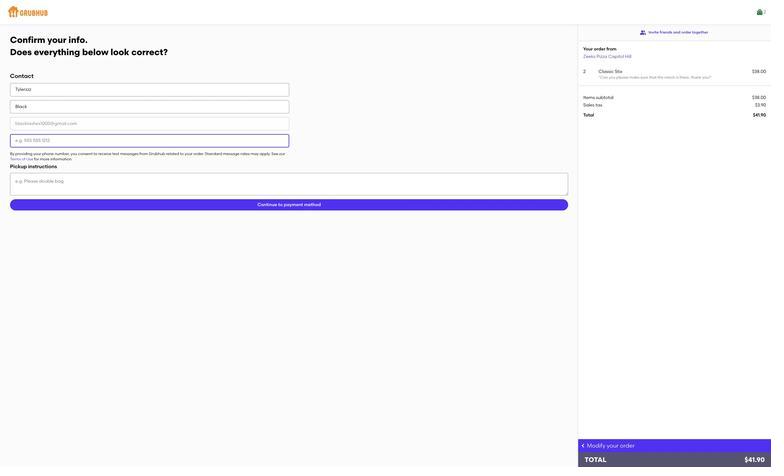Task type: describe. For each thing, give the bounding box(es) containing it.
rates
[[241, 152, 250, 156]]

receive
[[98, 152, 111, 156]]

pickup
[[10, 164, 27, 170]]

method
[[304, 202, 321, 207]]

invite friends and order together button
[[640, 27, 709, 38]]

your right 'modify'
[[607, 442, 619, 449]]

Pickup instructions text field
[[10, 173, 569, 195]]

see
[[272, 152, 278, 156]]

your
[[584, 46, 593, 52]]

of
[[22, 157, 25, 161]]

items
[[584, 95, 595, 100]]

consent
[[78, 152, 93, 156]]

is
[[676, 75, 679, 80]]

$38.00 " can you please make sure that the ranch is there, thank you! "
[[599, 69, 767, 80]]

number,
[[55, 152, 70, 156]]

classic stix
[[599, 69, 623, 74]]

make
[[630, 75, 640, 80]]

invite friends and order together
[[649, 30, 709, 35]]

continue
[[258, 202, 277, 207]]

order inside button
[[682, 30, 692, 35]]

2 inside 2 button
[[764, 9, 767, 15]]

sure
[[641, 75, 649, 80]]

together
[[693, 30, 709, 35]]

below
[[82, 47, 109, 57]]

Phone telephone field
[[10, 134, 289, 147]]

phone
[[42, 152, 54, 156]]

thank
[[692, 75, 702, 80]]

from inside by providing your phone number, you consent to receive text messages from grubhub related to your order. standard message rates may apply. see our terms of use for more information.
[[139, 152, 148, 156]]

tax
[[596, 102, 603, 108]]

the
[[658, 75, 664, 80]]

main navigation navigation
[[0, 0, 772, 24]]

2 vertical spatial order
[[620, 442, 635, 449]]

information.
[[50, 157, 73, 161]]

message
[[223, 152, 240, 156]]

sales
[[584, 102, 595, 108]]

modify
[[588, 442, 606, 449]]

0 horizontal spatial to
[[94, 152, 97, 156]]

invite
[[649, 30, 659, 35]]

hill
[[626, 54, 632, 59]]

1 " from the left
[[599, 75, 601, 80]]

for
[[34, 157, 39, 161]]

First name text field
[[10, 83, 289, 96]]

terms
[[10, 157, 21, 161]]

$38.00 for $38.00 " can you please make sure that the ranch is there, thank you! "
[[753, 69, 767, 74]]

2 " from the left
[[710, 75, 712, 80]]

capitol
[[609, 54, 624, 59]]

items subtotal
[[584, 95, 614, 100]]

standard
[[205, 152, 222, 156]]

correct?
[[131, 47, 168, 57]]

use
[[26, 157, 33, 161]]

your inside confirm your info. does everything below look correct?
[[47, 34, 66, 45]]

stix
[[615, 69, 623, 74]]

1 vertical spatial total
[[585, 456, 607, 464]]

ranch
[[665, 75, 676, 80]]

subtotal
[[597, 95, 614, 100]]

related
[[166, 152, 179, 156]]

people icon image
[[640, 29, 647, 36]]

confirm
[[10, 34, 45, 45]]

there,
[[680, 75, 691, 80]]

and
[[674, 30, 681, 35]]



Task type: locate. For each thing, give the bounding box(es) containing it.
0 vertical spatial from
[[607, 46, 617, 52]]

0 horizontal spatial "
[[599, 75, 601, 80]]

order right and
[[682, 30, 692, 35]]

pizza
[[597, 54, 608, 59]]

order.
[[194, 152, 204, 156]]

0 horizontal spatial order
[[594, 46, 606, 52]]

more
[[40, 157, 50, 161]]

to left payment
[[278, 202, 283, 207]]

text
[[112, 152, 119, 156]]

your up everything
[[47, 34, 66, 45]]

can
[[601, 75, 608, 80]]

1 $38.00 from the top
[[753, 69, 767, 74]]

continue to payment method button
[[10, 199, 569, 211]]

1 horizontal spatial 2
[[764, 9, 767, 15]]

"
[[599, 75, 601, 80], [710, 75, 712, 80]]

Email email field
[[10, 117, 289, 130]]

by
[[10, 152, 14, 156]]

everything
[[34, 47, 80, 57]]

providing
[[15, 152, 32, 156]]

you
[[609, 75, 616, 80], [71, 152, 77, 156]]

modify your order
[[588, 442, 635, 449]]

$38.00
[[753, 69, 767, 74], [753, 95, 767, 100]]

you inside "$38.00 " can you please make sure that the ranch is there, thank you! ""
[[609, 75, 616, 80]]

may
[[251, 152, 259, 156]]

" down classic
[[599, 75, 601, 80]]

1 vertical spatial from
[[139, 152, 148, 156]]

please
[[617, 75, 629, 80]]

pickup instructions
[[10, 164, 57, 170]]

0 horizontal spatial from
[[139, 152, 148, 156]]

1 vertical spatial you
[[71, 152, 77, 156]]

to right related
[[180, 152, 184, 156]]

" right 'thank'
[[710, 75, 712, 80]]

does
[[10, 47, 32, 57]]

from
[[607, 46, 617, 52], [139, 152, 148, 156]]

that
[[650, 75, 657, 80]]

2 horizontal spatial order
[[682, 30, 692, 35]]

2
[[764, 9, 767, 15], [584, 69, 586, 74]]

0 horizontal spatial 2
[[584, 69, 586, 74]]

payment
[[284, 202, 303, 207]]

you left consent at the top of page
[[71, 152, 77, 156]]

0 horizontal spatial you
[[71, 152, 77, 156]]

0 vertical spatial 2
[[764, 9, 767, 15]]

$38.00 inside "$38.00 " can you please make sure that the ranch is there, thank you! ""
[[753, 69, 767, 74]]

to left receive at the left top of page
[[94, 152, 97, 156]]

2 button
[[757, 7, 767, 18]]

0 vertical spatial $38.00
[[753, 69, 767, 74]]

1 horizontal spatial "
[[710, 75, 712, 80]]

you down classic stix
[[609, 75, 616, 80]]

from up "zeeks pizza capitol hill" link
[[607, 46, 617, 52]]

1 vertical spatial $41.90
[[745, 456, 765, 464]]

zeeks
[[584, 54, 596, 59]]

1 vertical spatial 2
[[584, 69, 586, 74]]

to
[[94, 152, 97, 156], [180, 152, 184, 156], [278, 202, 283, 207]]

your left order.
[[185, 152, 193, 156]]

1 horizontal spatial you
[[609, 75, 616, 80]]

our
[[279, 152, 285, 156]]

you inside by providing your phone number, you consent to receive text messages from grubhub related to your order. standard message rates may apply. see our terms of use for more information.
[[71, 152, 77, 156]]

from left grubhub
[[139, 152, 148, 156]]

0 vertical spatial total
[[584, 113, 594, 118]]

your up the for
[[33, 152, 41, 156]]

total
[[584, 113, 594, 118], [585, 456, 607, 464]]

look
[[111, 47, 129, 57]]

total down sales
[[584, 113, 594, 118]]

2 horizontal spatial to
[[278, 202, 283, 207]]

$38.00 for $38.00
[[753, 95, 767, 100]]

1 horizontal spatial to
[[180, 152, 184, 156]]

0 vertical spatial $41.90
[[754, 113, 767, 118]]

1 horizontal spatial from
[[607, 46, 617, 52]]

svg image
[[581, 443, 586, 448]]

1 vertical spatial order
[[594, 46, 606, 52]]

to inside button
[[278, 202, 283, 207]]

1 horizontal spatial order
[[620, 442, 635, 449]]

$41.90
[[754, 113, 767, 118], [745, 456, 765, 464]]

instructions
[[28, 164, 57, 170]]

1 vertical spatial $38.00
[[753, 95, 767, 100]]

order inside your order from zeeks pizza capitol hill
[[594, 46, 606, 52]]

sales tax
[[584, 102, 603, 108]]

continue to payment method
[[258, 202, 321, 207]]

you!
[[703, 75, 710, 80]]

apply.
[[260, 152, 271, 156]]

$3.90
[[756, 102, 767, 108]]

order right 'modify'
[[620, 442, 635, 449]]

0 vertical spatial order
[[682, 30, 692, 35]]

0 vertical spatial you
[[609, 75, 616, 80]]

friends
[[660, 30, 673, 35]]

order
[[682, 30, 692, 35], [594, 46, 606, 52], [620, 442, 635, 449]]

confirm your info. does everything below look correct?
[[10, 34, 168, 57]]

by providing your phone number, you consent to receive text messages from grubhub related to your order. standard message rates may apply. see our terms of use for more information.
[[10, 152, 285, 161]]

order up pizza
[[594, 46, 606, 52]]

Last name text field
[[10, 100, 289, 113]]

grubhub
[[149, 152, 165, 156]]

messages
[[120, 152, 139, 156]]

classic
[[599, 69, 614, 74]]

2 $38.00 from the top
[[753, 95, 767, 100]]

total down 'modify'
[[585, 456, 607, 464]]

from inside your order from zeeks pizza capitol hill
[[607, 46, 617, 52]]

contact
[[10, 73, 34, 80]]

your
[[47, 34, 66, 45], [33, 152, 41, 156], [185, 152, 193, 156], [607, 442, 619, 449]]

info.
[[69, 34, 88, 45]]

terms of use link
[[10, 157, 33, 161]]

zeeks pizza capitol hill link
[[584, 54, 632, 59]]

your order from zeeks pizza capitol hill
[[584, 46, 632, 59]]



Task type: vqa. For each thing, say whether or not it's contained in the screenshot.
bottommost days,
no



